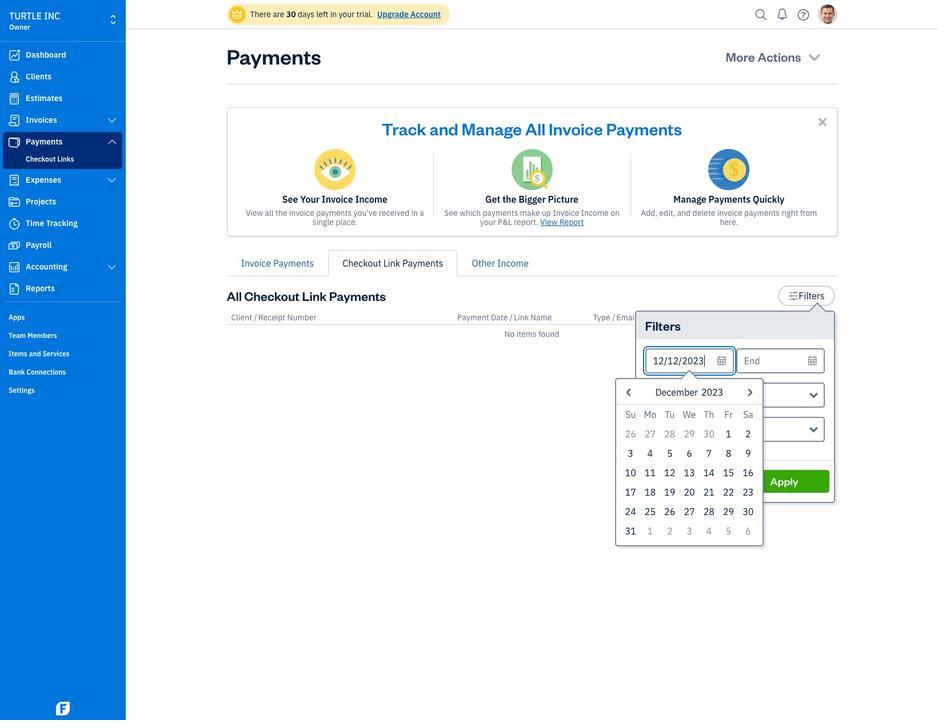 Task type: describe. For each thing, give the bounding box(es) containing it.
amount / status
[[775, 313, 833, 323]]

24 button
[[621, 503, 641, 522]]

timer image
[[7, 218, 21, 230]]

1 vertical spatial all
[[227, 288, 242, 304]]

0 horizontal spatial 28 button
[[660, 425, 680, 444]]

chevron large down image for accounting
[[107, 263, 117, 272]]

9
[[746, 448, 751, 460]]

close image
[[816, 115, 829, 129]]

2023
[[701, 387, 723, 399]]

28 for the leftmost 28 button
[[664, 429, 675, 440]]

upgrade account link
[[375, 9, 441, 19]]

0 vertical spatial 30
[[286, 9, 296, 19]]

1 horizontal spatial 6 button
[[739, 522, 758, 541]]

income inside see your invoice income view all the invoice payments you've received in a single place.
[[355, 194, 388, 205]]

settings link
[[3, 382, 122, 399]]

currency
[[653, 424, 690, 436]]

see for your
[[282, 194, 298, 205]]

services
[[43, 350, 70, 358]]

apply button
[[740, 471, 829, 493]]

payment date button
[[457, 313, 508, 323]]

email
[[617, 313, 637, 323]]

checkout link payments
[[343, 258, 443, 269]]

1 horizontal spatial 27
[[684, 507, 695, 518]]

inc
[[44, 10, 60, 22]]

20 button
[[680, 483, 699, 503]]

16 button
[[739, 464, 758, 483]]

14
[[704, 468, 715, 479]]

members
[[27, 332, 57, 340]]

other income link
[[458, 250, 543, 277]]

apps
[[9, 313, 25, 322]]

december 2023
[[656, 387, 723, 399]]

connections
[[26, 368, 66, 377]]

found
[[539, 329, 559, 340]]

1 vertical spatial filters
[[645, 318, 681, 334]]

heading containing december
[[616, 384, 763, 405]]

invoices link
[[3, 110, 122, 131]]

bigger
[[519, 194, 546, 205]]

0 vertical spatial 3
[[628, 448, 633, 460]]

chevron large down image for invoices
[[107, 116, 117, 125]]

a
[[420, 208, 424, 218]]

7
[[706, 448, 712, 460]]

track and manage all invoice payments
[[382, 118, 682, 140]]

0 horizontal spatial in
[[330, 9, 337, 19]]

1 horizontal spatial 1 button
[[719, 425, 739, 444]]

0 horizontal spatial 26 button
[[621, 425, 641, 444]]

2 / from the left
[[510, 313, 513, 323]]

0 vertical spatial 6
[[687, 448, 692, 460]]

bank connections link
[[3, 364, 122, 381]]

invoice payments link
[[227, 250, 328, 277]]

1 horizontal spatial 6
[[746, 526, 751, 537]]

more actions
[[726, 49, 801, 65]]

1 horizontal spatial 4
[[706, 526, 712, 537]]

0 horizontal spatial 3 button
[[621, 444, 641, 464]]

2 vertical spatial link
[[514, 313, 529, 323]]

picture
[[548, 194, 579, 205]]

items and services
[[9, 350, 70, 358]]

view inside see your invoice income view all the invoice payments you've received in a single place.
[[246, 208, 263, 218]]

upgrade
[[377, 9, 409, 19]]

1 vertical spatial 5
[[726, 526, 731, 537]]

items
[[9, 350, 27, 358]]

1 vertical spatial 4 button
[[699, 522, 719, 541]]

edit,
[[659, 208, 675, 218]]

actions
[[758, 49, 801, 65]]

payroll
[[26, 240, 52, 250]]

chevron large down image
[[107, 137, 117, 146]]

1 vertical spatial 28 button
[[699, 503, 719, 522]]

items
[[517, 329, 537, 340]]

0 vertical spatial link
[[384, 258, 400, 269]]

report.
[[514, 217, 538, 228]]

project image
[[7, 197, 21, 208]]

chevron large down image for expenses
[[107, 176, 117, 185]]

amount button
[[775, 313, 804, 323]]

tu
[[665, 409, 675, 421]]

report
[[560, 217, 584, 228]]

time tracking link
[[3, 214, 122, 234]]

Start date in MM/DD/YYYY format text field
[[645, 349, 734, 374]]

1 vertical spatial 30 button
[[739, 503, 758, 522]]

payments inside see which payments make up invoice income on your p&l report.
[[483, 208, 518, 218]]

0 vertical spatial your
[[339, 9, 355, 19]]

checkout links link
[[5, 153, 120, 166]]

more
[[726, 49, 755, 65]]

0 horizontal spatial 4 button
[[641, 444, 660, 464]]

19
[[664, 487, 675, 499]]

checkout links
[[26, 155, 74, 164]]

you've
[[354, 208, 377, 218]]

0 vertical spatial 6 button
[[680, 444, 699, 464]]

1 vertical spatial 3
[[687, 526, 692, 537]]

filters inside dropdown button
[[799, 290, 825, 302]]

0 horizontal spatial 27
[[645, 429, 656, 440]]

report image
[[7, 284, 21, 295]]

0 horizontal spatial link
[[302, 288, 327, 304]]

payments link
[[3, 132, 122, 153]]

payments inside main element
[[26, 137, 63, 147]]

invoice inside see which payments make up invoice income on your p&l report.
[[553, 208, 579, 218]]

payment date / link name
[[457, 313, 552, 323]]

search image
[[752, 6, 770, 23]]

15 button
[[719, 464, 739, 483]]

0 horizontal spatial 26
[[625, 429, 636, 440]]

0 vertical spatial type
[[593, 313, 610, 323]]

31
[[625, 526, 636, 537]]

clients
[[26, 71, 52, 82]]

0 horizontal spatial 2
[[667, 526, 673, 537]]

payment image
[[7, 137, 21, 148]]

payment for payment type
[[653, 390, 689, 401]]

1 vertical spatial 29 button
[[719, 503, 739, 522]]

all
[[265, 208, 274, 218]]

25
[[645, 507, 656, 518]]

see your invoice income view all the invoice payments you've received in a single place.
[[246, 194, 424, 228]]

get the bigger picture
[[485, 194, 579, 205]]

amount
[[775, 313, 804, 323]]

quickly
[[753, 194, 785, 205]]

payroll link
[[3, 236, 122, 256]]

1 horizontal spatial checkout
[[244, 288, 300, 304]]

checkout link payments link
[[328, 250, 458, 277]]

/ for amount
[[806, 313, 809, 323]]

30 for the left 30 button
[[704, 429, 715, 440]]

settings
[[9, 386, 35, 395]]

clients link
[[3, 67, 122, 87]]

0 vertical spatial 2
[[746, 429, 751, 440]]

reports
[[26, 284, 55, 294]]

1 horizontal spatial the
[[503, 194, 517, 205]]

clear button
[[645, 471, 735, 493]]

11 button
[[641, 464, 660, 483]]

21
[[704, 487, 715, 499]]

account
[[411, 9, 441, 19]]

income inside see which payments make up invoice income on your p&l report.
[[581, 208, 609, 218]]

payment type
[[653, 390, 711, 401]]

18 button
[[641, 483, 660, 503]]

0 horizontal spatial 4
[[648, 448, 653, 460]]

estimates link
[[3, 89, 122, 109]]

1 horizontal spatial view
[[540, 217, 558, 228]]

checkout for checkout links
[[26, 155, 56, 164]]

13
[[684, 468, 695, 479]]

10 button
[[621, 464, 641, 483]]

estimate image
[[7, 93, 21, 105]]

1 vertical spatial 27 button
[[680, 503, 699, 522]]

8 button
[[719, 444, 739, 464]]

time tracking
[[26, 218, 78, 229]]

0 vertical spatial 2 button
[[739, 425, 758, 444]]

23 button
[[739, 483, 758, 503]]

p&l
[[498, 217, 512, 228]]

checkout for checkout link payments
[[343, 258, 381, 269]]

9 button
[[739, 444, 758, 464]]

0 horizontal spatial 29 button
[[680, 425, 699, 444]]

expense image
[[7, 175, 21, 186]]

/ for type
[[612, 313, 615, 323]]



Task type: vqa. For each thing, say whether or not it's contained in the screenshot.
third the 0.00 from the bottom
no



Task type: locate. For each thing, give the bounding box(es) containing it.
your inside see which payments make up invoice income on your p&l report.
[[480, 217, 496, 228]]

invoice right the delete on the right of the page
[[717, 208, 743, 218]]

1 vertical spatial chevron large down image
[[107, 176, 117, 185]]

manage
[[462, 118, 522, 140], [673, 194, 707, 205]]

27 button down 20
[[680, 503, 699, 522]]

chevron large down image inside accounting link
[[107, 263, 117, 272]]

all up client on the left
[[227, 288, 242, 304]]

4 up the 11
[[648, 448, 653, 460]]

4 down 21
[[706, 526, 712, 537]]

chevron large down image inside invoices link
[[107, 116, 117, 125]]

26 button down su
[[621, 425, 641, 444]]

1 vertical spatial checkout
[[343, 258, 381, 269]]

17
[[625, 487, 636, 499]]

28 for bottom 28 button
[[704, 507, 715, 518]]

3 chevron large down image from the top
[[107, 263, 117, 272]]

invoice inside see your invoice income view all the invoice payments you've received in a single place.
[[322, 194, 353, 205]]

/ left email
[[612, 313, 615, 323]]

5 up 12
[[667, 448, 673, 460]]

days
[[298, 9, 315, 19]]

grid
[[621, 405, 758, 541]]

1 vertical spatial 5 button
[[719, 522, 739, 541]]

link down received
[[384, 258, 400, 269]]

in right the left
[[330, 9, 337, 19]]

which
[[460, 208, 481, 218]]

0 vertical spatial chevron large down image
[[107, 116, 117, 125]]

5 button down 22 'button'
[[719, 522, 739, 541]]

we
[[683, 409, 696, 421]]

Currency field
[[645, 417, 825, 443]]

30 button down 23
[[739, 503, 758, 522]]

1 horizontal spatial link
[[384, 258, 400, 269]]

7 button
[[699, 444, 719, 464]]

2 horizontal spatial payments
[[744, 208, 780, 218]]

the inside see your invoice income view all the invoice payments you've received in a single place.
[[276, 208, 287, 218]]

Payment Type field
[[645, 383, 825, 408]]

no items found
[[505, 329, 559, 340]]

1 horizontal spatial all
[[525, 118, 546, 140]]

projects
[[26, 197, 56, 207]]

30 right are
[[286, 9, 296, 19]]

1 vertical spatial link
[[302, 288, 327, 304]]

accounting
[[26, 262, 67, 272]]

invoice inside see your invoice income view all the invoice payments you've received in a single place.
[[289, 208, 314, 218]]

notifications image
[[773, 3, 792, 26]]

invoice inside manage payments quickly add, edit, and delete invoice payments right from here.
[[717, 208, 743, 218]]

payments down get in the right of the page
[[483, 208, 518, 218]]

1 horizontal spatial 1
[[726, 429, 731, 440]]

0 vertical spatial 28 button
[[660, 425, 680, 444]]

25 button
[[641, 503, 660, 522]]

payments inside manage payments quickly add, edit, and delete invoice payments right from here.
[[709, 194, 751, 205]]

0 vertical spatial 28
[[664, 429, 675, 440]]

the right get in the right of the page
[[503, 194, 517, 205]]

get the bigger picture image
[[511, 149, 553, 190]]

manage inside manage payments quickly add, edit, and delete invoice payments right from here.
[[673, 194, 707, 205]]

5 button
[[660, 444, 680, 464], [719, 522, 739, 541]]

payments down your
[[316, 208, 352, 218]]

invoices
[[26, 115, 57, 125]]

30 up 7
[[704, 429, 715, 440]]

heading
[[616, 384, 763, 405]]

3 button up 10
[[621, 444, 641, 464]]

settings image
[[788, 289, 799, 303]]

2 down 19
[[667, 526, 673, 537]]

income up you've
[[355, 194, 388, 205]]

in inside see your invoice income view all the invoice payments you've received in a single place.
[[411, 208, 418, 218]]

sa
[[743, 409, 753, 421]]

3 payments from the left
[[744, 208, 780, 218]]

28 button down 21
[[699, 503, 719, 522]]

invoice for payments
[[717, 208, 743, 218]]

payments inside manage payments quickly add, edit, and delete invoice payments right from here.
[[744, 208, 780, 218]]

0 vertical spatial filters
[[799, 290, 825, 302]]

1 / from the left
[[254, 313, 257, 323]]

28 button down tu
[[660, 425, 680, 444]]

0 horizontal spatial 3
[[628, 448, 633, 460]]

link up the items
[[514, 313, 529, 323]]

filters up amount / status
[[799, 290, 825, 302]]

0 horizontal spatial 30
[[286, 9, 296, 19]]

2 button down '19' button
[[660, 522, 680, 541]]

freshbooks image
[[54, 703, 72, 716]]

3 / from the left
[[612, 313, 615, 323]]

add,
[[641, 208, 658, 218]]

2 vertical spatial income
[[497, 258, 529, 269]]

0 vertical spatial 29 button
[[680, 425, 699, 444]]

/ left status
[[806, 313, 809, 323]]

0 horizontal spatial checkout
[[26, 155, 56, 164]]

1 vertical spatial 1
[[648, 526, 653, 537]]

and for services
[[29, 350, 41, 358]]

29 button down "22"
[[719, 503, 739, 522]]

filters button
[[778, 286, 835, 306]]

0 horizontal spatial payments
[[316, 208, 352, 218]]

apps link
[[3, 309, 122, 326]]

0 horizontal spatial income
[[355, 194, 388, 205]]

3
[[628, 448, 633, 460], [687, 526, 692, 537]]

checkout up receipt
[[244, 288, 300, 304]]

0 vertical spatial all
[[525, 118, 546, 140]]

link up number
[[302, 288, 327, 304]]

go to help image
[[794, 6, 813, 23]]

0 vertical spatial 27
[[645, 429, 656, 440]]

30 for bottommost 30 button
[[743, 507, 754, 518]]

1 vertical spatial see
[[444, 208, 458, 218]]

the right all
[[276, 208, 287, 218]]

29 for left "29" button
[[684, 429, 695, 440]]

0 horizontal spatial 1
[[648, 526, 653, 537]]

27 down mo
[[645, 429, 656, 440]]

delete
[[693, 208, 715, 218]]

0 horizontal spatial 2 button
[[660, 522, 680, 541]]

and right track at the left top
[[430, 118, 458, 140]]

there are 30 days left in your trial. upgrade account
[[250, 9, 441, 19]]

checkout inside main element
[[26, 155, 56, 164]]

in left a
[[411, 208, 418, 218]]

/ right date
[[510, 313, 513, 323]]

12
[[664, 468, 675, 479]]

29 for bottommost "29" button
[[723, 507, 734, 518]]

th
[[704, 409, 714, 421]]

invoice down your
[[289, 208, 314, 218]]

15
[[723, 468, 734, 479]]

income left on
[[581, 208, 609, 218]]

payment for payment date / link name
[[457, 313, 489, 323]]

23
[[743, 487, 754, 499]]

1 horizontal spatial 5
[[726, 526, 731, 537]]

payment inside field
[[653, 390, 689, 401]]

dashboard image
[[7, 50, 21, 61]]

single
[[313, 217, 334, 228]]

5 down "22"
[[726, 526, 731, 537]]

grid containing su
[[621, 405, 758, 541]]

2 horizontal spatial link
[[514, 313, 529, 323]]

0 vertical spatial 1 button
[[719, 425, 739, 444]]

0 vertical spatial payment
[[457, 313, 489, 323]]

2 vertical spatial and
[[29, 350, 41, 358]]

checkout up expenses
[[26, 155, 56, 164]]

invoice image
[[7, 115, 21, 126]]

payments down quickly
[[744, 208, 780, 218]]

checkout down place.
[[343, 258, 381, 269]]

main element
[[0, 0, 154, 721]]

12 button
[[660, 464, 680, 483]]

1 horizontal spatial payment
[[653, 390, 689, 401]]

2 vertical spatial chevron large down image
[[107, 263, 117, 272]]

0 horizontal spatial 5 button
[[660, 444, 680, 464]]

1 vertical spatial payment
[[653, 390, 689, 401]]

see inside see which payments make up invoice income on your p&l report.
[[444, 208, 458, 218]]

view right the make
[[540, 217, 558, 228]]

filters right email
[[645, 318, 681, 334]]

payment left date
[[457, 313, 489, 323]]

estimates
[[26, 93, 63, 103]]

1 vertical spatial 28
[[704, 507, 715, 518]]

1 vertical spatial 26
[[664, 507, 675, 518]]

29 down we
[[684, 429, 695, 440]]

1 button down fr on the right bottom
[[719, 425, 739, 444]]

manage payments quickly add, edit, and delete invoice payments right from here.
[[641, 194, 817, 228]]

payment up tu
[[653, 390, 689, 401]]

and inside manage payments quickly add, edit, and delete invoice payments right from here.
[[677, 208, 691, 218]]

0 vertical spatial checkout
[[26, 155, 56, 164]]

type
[[593, 313, 610, 323], [692, 390, 711, 401]]

28 button
[[660, 425, 680, 444], [699, 503, 719, 522]]

1 vertical spatial your
[[480, 217, 496, 228]]

2 horizontal spatial income
[[581, 208, 609, 218]]

chevron large down image up reports link
[[107, 263, 117, 272]]

0 vertical spatial 26 button
[[621, 425, 641, 444]]

invoice
[[289, 208, 314, 218], [717, 208, 743, 218]]

0 horizontal spatial 30 button
[[699, 425, 719, 444]]

0 vertical spatial 1
[[726, 429, 731, 440]]

1 vertical spatial 6
[[746, 526, 751, 537]]

payments for add,
[[744, 208, 780, 218]]

1 for bottommost 1 button
[[648, 526, 653, 537]]

5
[[667, 448, 673, 460], [726, 526, 731, 537]]

2 payments from the left
[[483, 208, 518, 218]]

27 down 20
[[684, 507, 695, 518]]

see inside see your invoice income view all the invoice payments you've received in a single place.
[[282, 194, 298, 205]]

29 button down we
[[680, 425, 699, 444]]

1 horizontal spatial 28 button
[[699, 503, 719, 522]]

/ for client
[[254, 313, 257, 323]]

invoice
[[549, 118, 603, 140], [322, 194, 353, 205], [553, 208, 579, 218], [241, 258, 271, 269]]

type left email
[[593, 313, 610, 323]]

links
[[57, 155, 74, 164]]

0 horizontal spatial 5
[[667, 448, 673, 460]]

chevron large down image up chevron large down icon
[[107, 116, 117, 125]]

27
[[645, 429, 656, 440], [684, 507, 695, 518]]

6 button up 13
[[680, 444, 699, 464]]

manage payments quickly image
[[708, 149, 750, 190]]

invoice for your
[[289, 208, 314, 218]]

/ right client on the left
[[254, 313, 257, 323]]

other
[[472, 258, 495, 269]]

3 up 10
[[628, 448, 633, 460]]

1 for 1 button to the right
[[726, 429, 731, 440]]

view report
[[540, 217, 584, 228]]

1 vertical spatial 30
[[704, 429, 715, 440]]

income right other
[[497, 258, 529, 269]]

see
[[282, 194, 298, 205], [444, 208, 458, 218]]

team members
[[9, 332, 57, 340]]

4 button down 21 button
[[699, 522, 719, 541]]

0 vertical spatial 4
[[648, 448, 653, 460]]

other income
[[472, 258, 529, 269]]

13 button
[[680, 464, 699, 483]]

turtle inc owner
[[9, 10, 60, 31]]

1 vertical spatial manage
[[673, 194, 707, 205]]

receipt
[[258, 313, 285, 323]]

1 horizontal spatial and
[[430, 118, 458, 140]]

End date in MM/DD/YYYY format text field
[[736, 349, 825, 374]]

30 button down th
[[699, 425, 719, 444]]

2 chevron large down image from the top
[[107, 176, 117, 185]]

and right edit,
[[677, 208, 691, 218]]

accounting link
[[3, 257, 122, 278]]

from
[[800, 208, 817, 218]]

1 vertical spatial 2 button
[[660, 522, 680, 541]]

projects link
[[3, 192, 122, 213]]

1 chevron large down image from the top
[[107, 116, 117, 125]]

1 vertical spatial 27
[[684, 507, 695, 518]]

your left p&l
[[480, 217, 496, 228]]

1 horizontal spatial 3
[[687, 526, 692, 537]]

team members link
[[3, 327, 122, 344]]

client image
[[7, 71, 21, 83]]

3 down 20
[[687, 526, 692, 537]]

payments inside see your invoice income view all the invoice payments you've received in a single place.
[[316, 208, 352, 218]]

track
[[382, 118, 426, 140]]

and right items
[[29, 350, 41, 358]]

1 invoice from the left
[[289, 208, 314, 218]]

26 down su
[[625, 429, 636, 440]]

1 down 25
[[648, 526, 653, 537]]

december
[[656, 387, 698, 399]]

0 horizontal spatial filters
[[645, 318, 681, 334]]

see left your
[[282, 194, 298, 205]]

0 vertical spatial 30 button
[[699, 425, 719, 444]]

30 down 23
[[743, 507, 754, 518]]

crown image
[[231, 8, 243, 20]]

1 vertical spatial 26 button
[[660, 503, 680, 522]]

5 button up 12
[[660, 444, 680, 464]]

0 horizontal spatial 28
[[664, 429, 675, 440]]

26 button
[[621, 425, 641, 444], [660, 503, 680, 522]]

29 button
[[680, 425, 699, 444], [719, 503, 739, 522]]

4 button
[[641, 444, 660, 464], [699, 522, 719, 541]]

type up th
[[692, 390, 711, 401]]

1 horizontal spatial 29 button
[[719, 503, 739, 522]]

reports link
[[3, 279, 122, 300]]

0 vertical spatial the
[[503, 194, 517, 205]]

see for which
[[444, 208, 458, 218]]

0 horizontal spatial view
[[246, 208, 263, 218]]

0 horizontal spatial payment
[[457, 313, 489, 323]]

0 vertical spatial 27 button
[[641, 425, 660, 444]]

chevron large down image inside "expenses" link
[[107, 176, 117, 185]]

turtle
[[9, 10, 42, 22]]

money image
[[7, 240, 21, 252]]

21 button
[[699, 483, 719, 503]]

trial.
[[357, 9, 373, 19]]

6 button down 23 button
[[739, 522, 758, 541]]

3 button down the 20 button
[[680, 522, 699, 541]]

0 vertical spatial and
[[430, 118, 458, 140]]

2 button down sa
[[739, 425, 758, 444]]

status
[[810, 313, 833, 323]]

1 horizontal spatial in
[[411, 208, 418, 218]]

/
[[254, 313, 257, 323], [510, 313, 513, 323], [612, 313, 615, 323], [806, 313, 809, 323]]

0 horizontal spatial the
[[276, 208, 287, 218]]

0 horizontal spatial all
[[227, 288, 242, 304]]

28 down 21
[[704, 507, 715, 518]]

0 horizontal spatial invoice
[[289, 208, 314, 218]]

client / receipt number
[[231, 313, 317, 323]]

11
[[645, 468, 656, 479]]

1 horizontal spatial 5 button
[[719, 522, 739, 541]]

1 horizontal spatial 29
[[723, 507, 734, 518]]

apply
[[770, 475, 799, 488]]

fr
[[725, 409, 733, 421]]

expenses
[[26, 175, 61, 185]]

received
[[379, 208, 409, 218]]

type inside field
[[692, 390, 711, 401]]

0 vertical spatial 5
[[667, 448, 673, 460]]

29 down "22"
[[723, 507, 734, 518]]

chart image
[[7, 262, 21, 273]]

owner
[[9, 23, 30, 31]]

19 button
[[660, 483, 680, 503]]

number
[[287, 313, 317, 323]]

and for manage
[[430, 118, 458, 140]]

make
[[520, 208, 540, 218]]

2 invoice from the left
[[717, 208, 743, 218]]

1 vertical spatial 1 button
[[641, 522, 660, 541]]

and inside main element
[[29, 350, 41, 358]]

chevron large down image down chevron large down icon
[[107, 176, 117, 185]]

1 vertical spatial 3 button
[[680, 522, 699, 541]]

4 / from the left
[[806, 313, 809, 323]]

view
[[246, 208, 263, 218], [540, 217, 558, 228]]

expenses link
[[3, 170, 122, 191]]

dashboard
[[26, 50, 66, 60]]

your
[[300, 194, 320, 205]]

chevron large down image
[[107, 116, 117, 125], [107, 176, 117, 185], [107, 263, 117, 272]]

6 down 23
[[746, 526, 751, 537]]

0 vertical spatial manage
[[462, 118, 522, 140]]

4 button up the 11
[[641, 444, 660, 464]]

0 horizontal spatial 1 button
[[641, 522, 660, 541]]

name
[[531, 313, 552, 323]]

are
[[273, 9, 284, 19]]

there
[[250, 9, 271, 19]]

get
[[485, 194, 500, 205]]

29
[[684, 429, 695, 440], [723, 507, 734, 518]]

27 button down mo
[[641, 425, 660, 444]]

payments for income
[[316, 208, 352, 218]]

1 horizontal spatial 26 button
[[660, 503, 680, 522]]

1 up 8
[[726, 429, 731, 440]]

1 button down 25
[[641, 522, 660, 541]]

1 horizontal spatial income
[[497, 258, 529, 269]]

28 down tu
[[664, 429, 675, 440]]

16
[[743, 468, 754, 479]]

1 horizontal spatial 26
[[664, 507, 675, 518]]

2 horizontal spatial checkout
[[343, 258, 381, 269]]

0 horizontal spatial 27 button
[[641, 425, 660, 444]]

all up get the bigger picture
[[525, 118, 546, 140]]

26 button down 19
[[660, 503, 680, 522]]

0 horizontal spatial your
[[339, 9, 355, 19]]

8
[[726, 448, 731, 460]]

your left trial.
[[339, 9, 355, 19]]

1 vertical spatial in
[[411, 208, 418, 218]]

1 payments from the left
[[316, 208, 352, 218]]

6 up 13
[[687, 448, 692, 460]]

see your invoice income image
[[314, 149, 356, 190]]

2 up 9
[[746, 429, 751, 440]]

26 down 19
[[664, 507, 675, 518]]

see left which at top
[[444, 208, 458, 218]]

1 horizontal spatial invoice
[[717, 208, 743, 218]]

chevrondown image
[[807, 49, 822, 65]]

view left all
[[246, 208, 263, 218]]



